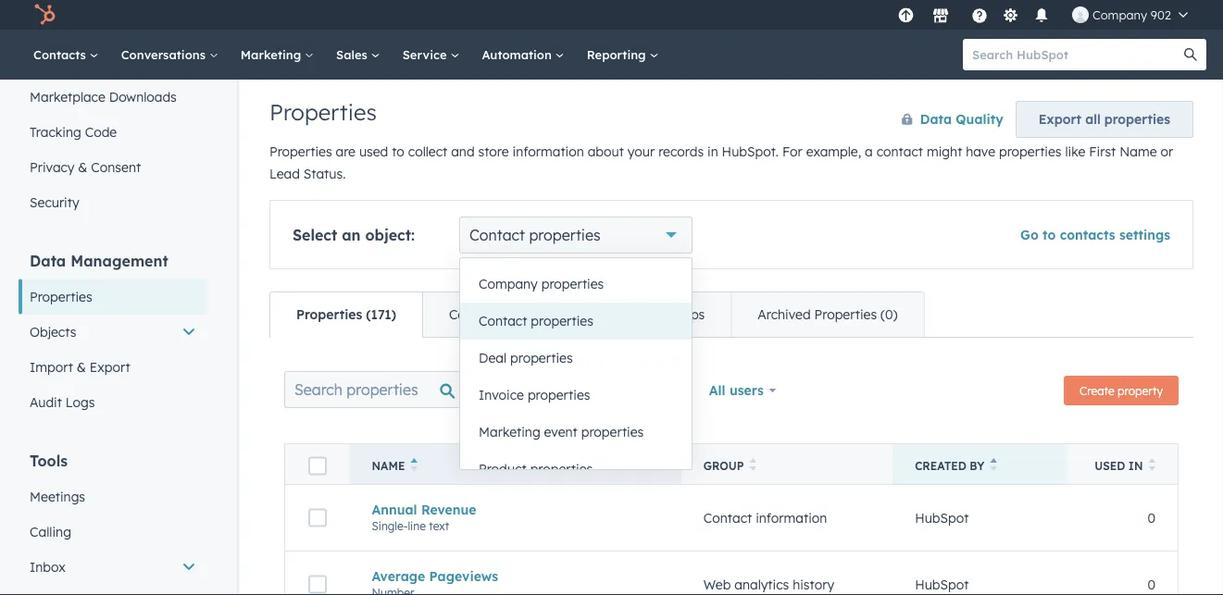 Task type: vqa. For each thing, say whether or not it's contained in the screenshot.
onboarding.steps.sendtrackedemailingmail.title icon at bottom
no



Task type: describe. For each thing, give the bounding box(es) containing it.
hubspot for contact information
[[915, 510, 969, 526]]

privacy & consent link
[[19, 150, 207, 185]]

contacts link
[[22, 30, 110, 80]]

are
[[336, 144, 356, 160]]

marketplace
[[30, 89, 105, 105]]

help button
[[964, 0, 995, 30]]

properties inside "properties are used to collect and store information about your records in hubspot. for example, a contact might have properties like first name or lead status."
[[269, 144, 332, 160]]

security
[[30, 194, 79, 211]]

ascending sort. press to sort descending. element
[[411, 458, 418, 474]]

hubspot for web analytics history
[[915, 577, 969, 593]]

automation link
[[471, 30, 576, 80]]

all for all users
[[709, 382, 726, 399]]

invoice
[[479, 387, 524, 403]]

settings link
[[999, 5, 1022, 25]]

Search search field
[[284, 371, 470, 408]]

select
[[293, 226, 337, 244]]

code
[[85, 124, 117, 140]]

users
[[730, 382, 764, 399]]

all for all field types
[[584, 382, 600, 398]]

settings image
[[1002, 8, 1019, 25]]

press to sort. image for used in
[[1149, 458, 1156, 471]]

used in button
[[1067, 444, 1178, 485]]

deal
[[479, 350, 507, 366]]

by
[[970, 459, 985, 473]]

tracking
[[30, 124, 81, 140]]

invoice properties button
[[460, 377, 692, 414]]

service link
[[391, 30, 471, 80]]

average pageviews
[[372, 568, 498, 585]]

data management
[[30, 252, 168, 270]]

(0)
[[881, 307, 898, 323]]

used
[[1095, 459, 1125, 473]]

tab list containing properties (171)
[[269, 292, 925, 338]]

properties inside invoice properties button
[[528, 387, 590, 403]]

properties left (0)
[[814, 307, 877, 323]]

created by button
[[893, 444, 1067, 485]]

conditional
[[449, 307, 519, 323]]

used
[[359, 144, 388, 160]]

company 902
[[1093, 7, 1171, 22]]

deal properties
[[479, 350, 573, 366]]

audit logs link
[[19, 385, 207, 420]]

revenue
[[421, 502, 477, 518]]

& for export
[[77, 359, 86, 376]]

create
[[1080, 384, 1115, 398]]

records
[[659, 144, 704, 160]]

tools element
[[19, 451, 207, 595]]

company properties button
[[460, 266, 692, 303]]

marketing for marketing event properties
[[479, 424, 541, 440]]

groups
[[661, 307, 705, 323]]

inbox
[[30, 559, 65, 576]]

calling
[[30, 524, 71, 540]]

automation
[[482, 47, 555, 62]]

company for company properties
[[479, 276, 538, 292]]

data quality button
[[882, 101, 1005, 138]]

to inside "properties are used to collect and store information about your records in hubspot. for example, a contact might have properties like first name or lead status."
[[392, 144, 405, 160]]

group button
[[681, 444, 893, 485]]

contacts
[[33, 47, 90, 62]]

marketplaces image
[[932, 8, 949, 25]]

annual
[[372, 502, 417, 518]]

archived properties (0) link
[[731, 293, 924, 337]]

consent
[[91, 159, 141, 175]]

for
[[783, 144, 803, 160]]

& for consent
[[78, 159, 87, 175]]

hubspot link
[[22, 4, 69, 26]]

contact properties button
[[459, 217, 693, 254]]

contact properties inside contact properties popup button
[[470, 226, 601, 244]]

data for data management
[[30, 252, 66, 270]]

ascending sort. press to sort descending. image
[[411, 458, 418, 471]]

might
[[927, 144, 962, 160]]

objects
[[30, 324, 76, 340]]

2 vertical spatial contact
[[704, 510, 752, 526]]

1 horizontal spatial to
[[1043, 227, 1056, 243]]

meetings
[[30, 489, 85, 505]]

sales link
[[325, 30, 391, 80]]

contact inside contact properties popup button
[[470, 226, 525, 244]]

mateo roberts image
[[1072, 6, 1089, 23]]

all
[[1085, 111, 1101, 127]]

conditional property logic
[[449, 307, 608, 323]]

calling link
[[19, 515, 207, 550]]

marketplace downloads
[[30, 89, 177, 105]]

properties inside marketing event properties button
[[581, 424, 644, 440]]

create property button
[[1064, 376, 1179, 406]]

export all properties
[[1039, 111, 1171, 127]]

deal properties button
[[460, 340, 692, 377]]

all groups
[[482, 382, 547, 398]]

conversations link
[[110, 30, 229, 80]]

properties up are
[[269, 98, 377, 126]]

data for data quality
[[920, 111, 952, 127]]

created by
[[915, 459, 985, 473]]

properties inside deal properties button
[[510, 350, 573, 366]]

all users
[[709, 382, 764, 399]]

list box containing company properties
[[460, 258, 692, 488]]

field
[[604, 382, 633, 398]]

export all properties button
[[1016, 101, 1194, 138]]

pageviews
[[429, 568, 498, 585]]

(171)
[[366, 307, 396, 323]]

product
[[479, 461, 527, 477]]

all for all groups
[[482, 382, 498, 398]]

an
[[342, 226, 361, 244]]

tools
[[30, 452, 68, 470]]

single-
[[372, 519, 408, 533]]

name inside "properties are used to collect and store information about your records in hubspot. for example, a contact might have properties like first name or lead status."
[[1120, 144, 1157, 160]]

properties (171) link
[[270, 293, 422, 337]]

properties inside company properties button
[[541, 276, 604, 292]]

quality
[[956, 111, 1004, 127]]

information inside tab panel
[[756, 510, 827, 526]]

product properties button
[[460, 451, 692, 488]]

properties inside contact properties popup button
[[529, 226, 601, 244]]

data quality
[[920, 111, 1004, 127]]



Task type: locate. For each thing, give the bounding box(es) containing it.
0 vertical spatial data
[[920, 111, 952, 127]]

properties up "lead"
[[269, 144, 332, 160]]

all inside "all users" popup button
[[709, 382, 726, 399]]

to right go
[[1043, 227, 1056, 243]]

marketing for marketing
[[241, 47, 305, 62]]

contact information
[[704, 510, 827, 526]]

group
[[704, 459, 744, 473]]

contact properties down company properties
[[479, 313, 594, 329]]

company right mateo roberts image
[[1093, 7, 1148, 22]]

properties (171)
[[296, 307, 396, 323]]

property for conditional
[[523, 307, 575, 323]]

1 horizontal spatial information
[[756, 510, 827, 526]]

export inside the import & export link
[[90, 359, 130, 376]]

3 press to sort. element from the left
[[1149, 458, 1156, 474]]

objects button
[[19, 315, 207, 350]]

hubspot.
[[722, 144, 779, 160]]

1 vertical spatial marketing
[[479, 424, 541, 440]]

upgrade link
[[894, 5, 918, 25]]

properties up logic
[[541, 276, 604, 292]]

annual revenue single-line text
[[372, 502, 477, 533]]

all field types button
[[572, 371, 697, 408]]

all field types
[[584, 382, 672, 398]]

property for create
[[1118, 384, 1163, 398]]

marketplace downloads link
[[19, 80, 207, 115]]

contacts
[[1060, 227, 1116, 243]]

hubspot
[[915, 510, 969, 526], [915, 577, 969, 593]]

marketing event properties button
[[460, 414, 692, 451]]

and
[[451, 144, 475, 160]]

0 vertical spatial name
[[1120, 144, 1157, 160]]

Search HubSpot search field
[[963, 39, 1190, 70]]

conditional property logic link
[[422, 293, 634, 337]]

1 vertical spatial property
[[1118, 384, 1163, 398]]

tracking code
[[30, 124, 117, 140]]

press to sort. element inside created by button
[[990, 458, 997, 474]]

1 vertical spatial contact
[[479, 313, 527, 329]]

press to sort. image right in
[[1149, 458, 1156, 471]]

& inside data management element
[[77, 359, 86, 376]]

2 0 from the top
[[1148, 577, 1156, 593]]

information down group button
[[756, 510, 827, 526]]

1 vertical spatial data
[[30, 252, 66, 270]]

like
[[1065, 144, 1086, 160]]

data down the security
[[30, 252, 66, 270]]

0 horizontal spatial press to sort. element
[[750, 458, 757, 474]]

0 for contact information
[[1148, 510, 1156, 526]]

example,
[[806, 144, 861, 160]]

conversations
[[121, 47, 209, 62]]

0 horizontal spatial export
[[90, 359, 130, 376]]

all groups button
[[470, 371, 572, 408]]

& right import
[[77, 359, 86, 376]]

data
[[920, 111, 952, 127], [30, 252, 66, 270]]

all inside all groups 'popup button'
[[482, 382, 498, 398]]

press to sort. element
[[750, 458, 757, 474], [990, 458, 997, 474], [1149, 458, 1156, 474]]

1 horizontal spatial name
[[1120, 144, 1157, 160]]

1 vertical spatial information
[[756, 510, 827, 526]]

0 vertical spatial &
[[78, 159, 87, 175]]

information
[[513, 144, 584, 160], [756, 510, 827, 526]]

tracking code link
[[19, 115, 207, 150]]

contact properties button
[[460, 303, 692, 340]]

1 vertical spatial hubspot
[[915, 577, 969, 593]]

company properties
[[479, 276, 604, 292]]

1 press to sort. element from the left
[[750, 458, 757, 474]]

press to sort. image right group on the right bottom of page
[[750, 458, 757, 471]]

press to sort. image right by
[[990, 458, 997, 471]]

properties inside export all properties button
[[1105, 111, 1171, 127]]

1 vertical spatial contact properties
[[479, 313, 594, 329]]

contact up deal
[[479, 313, 527, 329]]

property right create
[[1118, 384, 1163, 398]]

& right 'privacy'
[[78, 159, 87, 175]]

name button
[[350, 444, 681, 485]]

tab list
[[269, 292, 925, 338]]

marketing
[[241, 47, 305, 62], [479, 424, 541, 440]]

properties
[[269, 98, 377, 126], [269, 144, 332, 160], [30, 289, 92, 305], [296, 307, 362, 323], [814, 307, 877, 323]]

properties up or at the right top of page
[[1105, 111, 1171, 127]]

0 horizontal spatial company
[[479, 276, 538, 292]]

collect
[[408, 144, 447, 160]]

history
[[793, 577, 834, 593]]

contact properties
[[470, 226, 601, 244], [479, 313, 594, 329]]

1 horizontal spatial press to sort. image
[[990, 458, 997, 471]]

name inside button
[[372, 459, 405, 473]]

1 horizontal spatial property
[[1118, 384, 1163, 398]]

information right store
[[513, 144, 584, 160]]

hubspot image
[[33, 4, 56, 26]]

in
[[1129, 459, 1143, 473]]

0 horizontal spatial marketing
[[241, 47, 305, 62]]

1 horizontal spatial data
[[920, 111, 952, 127]]

service
[[403, 47, 450, 62]]

press to sort. element right group on the right bottom of page
[[750, 458, 757, 474]]

properties inside "properties are used to collect and store information about your records in hubspot. for example, a contact might have properties like first name or lead status."
[[999, 144, 1062, 160]]

name left ascending sort. press to sort descending. "element"
[[372, 459, 405, 473]]

company inside popup button
[[1093, 7, 1148, 22]]

object:
[[365, 226, 415, 244]]

name left or at the right top of page
[[1120, 144, 1157, 160]]

analytics
[[735, 577, 789, 593]]

all inside all field types popup button
[[584, 382, 600, 398]]

information inside "properties are used to collect and store information about your records in hubspot. for example, a contact might have properties like first name or lead status."
[[513, 144, 584, 160]]

company for company 902
[[1093, 7, 1148, 22]]

press to sort. element inside group button
[[750, 458, 757, 474]]

0 horizontal spatial name
[[372, 459, 405, 473]]

your
[[628, 144, 655, 160]]

export down objects button
[[90, 359, 130, 376]]

2 hubspot from the top
[[915, 577, 969, 593]]

0 vertical spatial company
[[1093, 7, 1148, 22]]

1 horizontal spatial company
[[1093, 7, 1148, 22]]

export left the all
[[1039, 111, 1082, 127]]

property down company properties
[[523, 307, 575, 323]]

press to sort. element inside used in button
[[1149, 458, 1156, 474]]

0 horizontal spatial information
[[513, 144, 584, 160]]

0 vertical spatial marketing
[[241, 47, 305, 62]]

0 vertical spatial hubspot
[[915, 510, 969, 526]]

2 horizontal spatial press to sort. element
[[1149, 458, 1156, 474]]

press to sort. element right by
[[990, 458, 997, 474]]

web
[[704, 577, 731, 593]]

1 horizontal spatial marketing
[[479, 424, 541, 440]]

3 press to sort. image from the left
[[1149, 458, 1156, 471]]

0 horizontal spatial data
[[30, 252, 66, 270]]

press to sort. element right in
[[1149, 458, 1156, 474]]

0 vertical spatial contact
[[470, 226, 525, 244]]

search image
[[1184, 48, 1197, 61]]

to right used
[[392, 144, 405, 160]]

0 for web analytics history
[[1148, 577, 1156, 593]]

text
[[429, 519, 449, 533]]

properties up company properties button
[[529, 226, 601, 244]]

1 horizontal spatial all
[[584, 382, 600, 398]]

company 902 menu
[[893, 0, 1201, 30]]

contact inside contact properties button
[[479, 313, 527, 329]]

properties down field
[[581, 424, 644, 440]]

data inside data management element
[[30, 252, 66, 270]]

1 0 from the top
[[1148, 510, 1156, 526]]

event
[[544, 424, 578, 440]]

all left users
[[709, 382, 726, 399]]

0 vertical spatial export
[[1039, 111, 1082, 127]]

properties left (171)
[[296, 307, 362, 323]]

to
[[392, 144, 405, 160], [1043, 227, 1056, 243]]

0 horizontal spatial to
[[392, 144, 405, 160]]

2 horizontal spatial press to sort. image
[[1149, 458, 1156, 471]]

average pageviews button
[[372, 568, 659, 585]]

902
[[1151, 7, 1171, 22]]

0 horizontal spatial property
[[523, 307, 575, 323]]

properties up event
[[528, 387, 590, 403]]

2 horizontal spatial all
[[709, 382, 726, 399]]

1 vertical spatial to
[[1043, 227, 1056, 243]]

1 horizontal spatial press to sort. element
[[990, 458, 997, 474]]

groups link
[[634, 293, 731, 337]]

have
[[966, 144, 996, 160]]

press to sort. element for created by
[[990, 458, 997, 474]]

1 vertical spatial 0
[[1148, 577, 1156, 593]]

data management element
[[19, 251, 207, 420]]

list box
[[460, 258, 692, 488]]

company up conditional property logic link
[[479, 276, 538, 292]]

1 hubspot from the top
[[915, 510, 969, 526]]

upgrade image
[[898, 8, 914, 25]]

0 vertical spatial information
[[513, 144, 584, 160]]

1 vertical spatial company
[[479, 276, 538, 292]]

press to sort. image inside created by button
[[990, 458, 997, 471]]

press to sort. image for group
[[750, 458, 757, 471]]

data up might
[[920, 111, 952, 127]]

contact properties up company properties
[[470, 226, 601, 244]]

all users button
[[697, 371, 789, 410]]

or
[[1161, 144, 1173, 160]]

properties down company properties button
[[531, 313, 594, 329]]

contact down group on the right bottom of page
[[704, 510, 752, 526]]

marketing inside button
[[479, 424, 541, 440]]

properties up 'groups'
[[510, 350, 573, 366]]

data inside data quality button
[[920, 111, 952, 127]]

property
[[523, 307, 575, 323], [1118, 384, 1163, 398]]

0 vertical spatial to
[[392, 144, 405, 160]]

1 press to sort. image from the left
[[750, 458, 757, 471]]

0 horizontal spatial press to sort. image
[[750, 458, 757, 471]]

properties left like
[[999, 144, 1062, 160]]

press to sort. image for created by
[[990, 458, 997, 471]]

management
[[71, 252, 168, 270]]

created
[[915, 459, 967, 473]]

properties inside product properties button
[[530, 461, 593, 477]]

all left field
[[584, 382, 600, 398]]

import & export
[[30, 359, 130, 376]]

press to sort. image inside group button
[[750, 458, 757, 471]]

properties down marketing event properties
[[530, 461, 593, 477]]

1 vertical spatial name
[[372, 459, 405, 473]]

go
[[1021, 227, 1039, 243]]

properties inside contact properties button
[[531, 313, 594, 329]]

properties
[[1105, 111, 1171, 127], [999, 144, 1062, 160], [529, 226, 601, 244], [541, 276, 604, 292], [531, 313, 594, 329], [510, 350, 573, 366], [528, 387, 590, 403], [581, 424, 644, 440], [530, 461, 593, 477]]

properties up objects
[[30, 289, 92, 305]]

audit
[[30, 395, 62, 411]]

0 vertical spatial 0
[[1148, 510, 1156, 526]]

status.
[[304, 166, 346, 182]]

0 vertical spatial contact properties
[[470, 226, 601, 244]]

company inside button
[[479, 276, 538, 292]]

import
[[30, 359, 73, 376]]

help image
[[971, 8, 988, 25]]

0 vertical spatial property
[[523, 307, 575, 323]]

tab panel containing all groups
[[269, 337, 1194, 595]]

property inside conditional property logic link
[[523, 307, 575, 323]]

properties are used to collect and store information about your records in hubspot. for example, a contact might have properties like first name or lead status.
[[269, 144, 1173, 182]]

2 press to sort. image from the left
[[990, 458, 997, 471]]

all down deal
[[482, 382, 498, 398]]

tab panel
[[269, 337, 1194, 595]]

1 vertical spatial export
[[90, 359, 130, 376]]

press to sort. element for used in
[[1149, 458, 1156, 474]]

first
[[1089, 144, 1116, 160]]

1 horizontal spatial export
[[1039, 111, 1082, 127]]

annual revenue button
[[372, 502, 659, 518]]

0
[[1148, 510, 1156, 526], [1148, 577, 1156, 593]]

notifications button
[[1026, 0, 1057, 30]]

notifications image
[[1033, 8, 1050, 25]]

store
[[478, 144, 509, 160]]

properties inside data management element
[[30, 289, 92, 305]]

press to sort. element for group
[[750, 458, 757, 474]]

marketing up name button
[[479, 424, 541, 440]]

property inside create property button
[[1118, 384, 1163, 398]]

archived
[[758, 307, 811, 323]]

contact up company properties
[[470, 226, 525, 244]]

2 press to sort. element from the left
[[990, 458, 997, 474]]

export inside export all properties button
[[1039, 111, 1082, 127]]

0 horizontal spatial all
[[482, 382, 498, 398]]

1 vertical spatial &
[[77, 359, 86, 376]]

marketing left sales
[[241, 47, 305, 62]]

contact properties inside contact properties button
[[479, 313, 594, 329]]

groups
[[502, 382, 547, 398]]

security link
[[19, 185, 207, 220]]

press to sort. image inside used in button
[[1149, 458, 1156, 471]]

press to sort. image
[[750, 458, 757, 471], [990, 458, 997, 471], [1149, 458, 1156, 471]]



